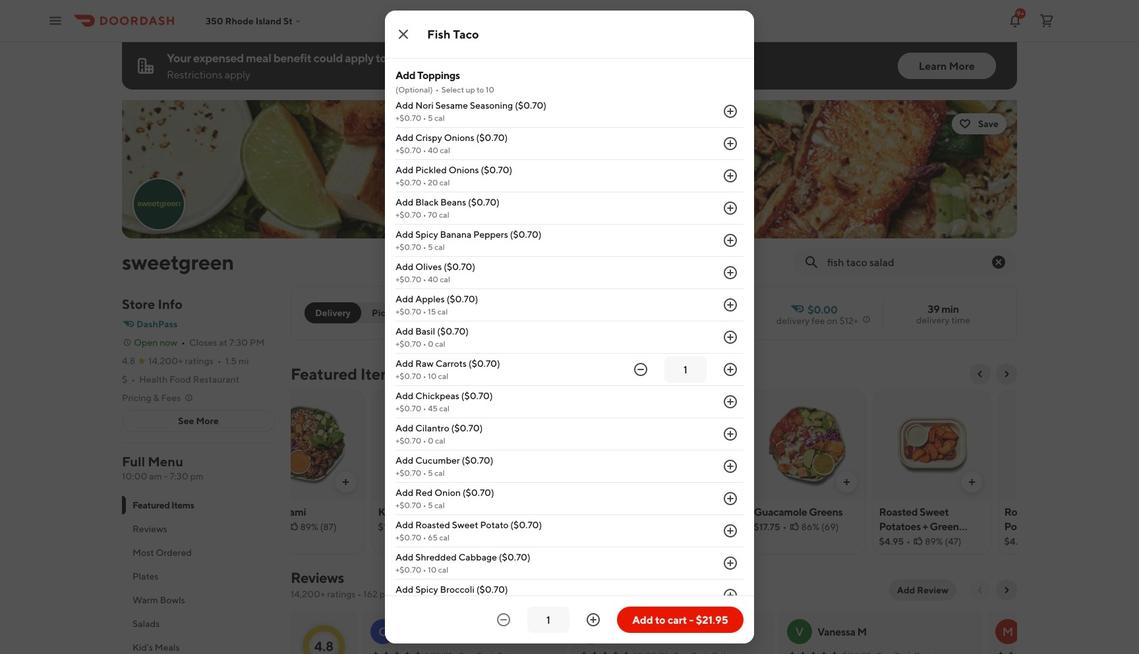 Task type: locate. For each thing, give the bounding box(es) containing it.
6 increase quantity by 1 image from the top
[[722, 491, 738, 507]]

1 horizontal spatial current quantity is 1 number field
[[672, 363, 699, 377]]

sweetgreen image
[[122, 100, 1017, 239], [134, 179, 184, 229]]

guacamole greens image
[[749, 390, 865, 501]]

fish taco image
[[623, 390, 740, 501]]

add item to cart image
[[466, 477, 476, 488], [591, 477, 602, 488], [716, 477, 727, 488], [841, 477, 852, 488], [967, 477, 977, 488]]

0 vertical spatial current quantity is 1 number field
[[672, 363, 699, 377]]

kale caesar image
[[373, 390, 489, 501]]

8 increase quantity by 1 image from the top
[[722, 556, 738, 572]]

next image
[[1001, 585, 1012, 596]]

group
[[396, 68, 744, 655]]

5 add item to cart image from the left
[[967, 477, 977, 488]]

Item Search search field
[[827, 255, 991, 270]]

super green goddess image
[[498, 390, 615, 501]]

4 add item to cart image from the left
[[841, 477, 852, 488]]

add item to cart image for super green goddess image
[[591, 477, 602, 488]]

shroomami image
[[248, 390, 364, 501]]

None radio
[[305, 303, 361, 324], [353, 303, 412, 324], [305, 303, 361, 324], [353, 303, 412, 324]]

increase quantity by 1 image
[[722, 103, 738, 119], [722, 136, 738, 152], [722, 265, 738, 281], [722, 330, 738, 345], [722, 362, 738, 378], [722, 491, 738, 507], [722, 523, 738, 539], [722, 556, 738, 572]]

Current quantity is 1 number field
[[672, 363, 699, 377], [535, 613, 562, 628]]

3 add item to cart image from the left
[[716, 477, 727, 488]]

3 increase quantity by 1 image from the top
[[722, 265, 738, 281]]

current quantity is 1 number field for decrease quantity by 1 image
[[535, 613, 562, 628]]

add item to cart image for roasted sweet potatoes + green goddess ranch 'image'
[[967, 477, 977, 488]]

dialog
[[385, 0, 754, 655]]

previous image
[[975, 585, 986, 596]]

open menu image
[[47, 13, 63, 29]]

1 vertical spatial current quantity is 1 number field
[[535, 613, 562, 628]]

add item to cart image for fish taco image
[[716, 477, 727, 488]]

add item to cart image for guacamole greens image on the right bottom of page
[[841, 477, 852, 488]]

current quantity is 1 number field right decrease quantity by 1 image
[[535, 613, 562, 628]]

0 horizontal spatial current quantity is 1 number field
[[535, 613, 562, 628]]

add item to cart image for kale caesar 'image'
[[466, 477, 476, 488]]

heading
[[291, 364, 401, 385]]

current quantity is 1 number field for decrease quantity by 1 icon
[[672, 363, 699, 377]]

previous button of carousel image
[[975, 369, 986, 380]]

1 add item to cart image from the left
[[466, 477, 476, 488]]

None checkbox
[[396, 25, 407, 37]]

current quantity is 1 number field right decrease quantity by 1 icon
[[672, 363, 699, 377]]

decrease quantity by 1 image
[[496, 612, 512, 628]]

increase quantity by 1 image
[[722, 168, 738, 184], [722, 200, 738, 216], [722, 233, 738, 249], [722, 297, 738, 313], [722, 394, 738, 410], [722, 427, 738, 442], [722, 459, 738, 475], [722, 588, 738, 604], [585, 612, 601, 628]]

2 add item to cart image from the left
[[591, 477, 602, 488]]



Task type: vqa. For each thing, say whether or not it's contained in the screenshot.
'buttery'
no



Task type: describe. For each thing, give the bounding box(es) containing it.
close fish taco image
[[396, 26, 411, 42]]

2 increase quantity by 1 image from the top
[[722, 136, 738, 152]]

4 increase quantity by 1 image from the top
[[722, 330, 738, 345]]

order methods option group
[[305, 303, 412, 324]]

roasted sweet potatoes + green goddess ranch image
[[874, 390, 990, 501]]

decrease quantity by 1 image
[[633, 362, 649, 378]]

next button of carousel image
[[1001, 369, 1012, 380]]

1 increase quantity by 1 image from the top
[[722, 103, 738, 119]]

7 increase quantity by 1 image from the top
[[722, 523, 738, 539]]

0 items, open order cart image
[[1039, 13, 1055, 29]]

add item to cart image
[[340, 477, 351, 488]]

roasted sweet potatoes + hot honey mustard image
[[999, 390, 1116, 501]]

5 increase quantity by 1 image from the top
[[722, 362, 738, 378]]

notification bell image
[[1007, 13, 1023, 29]]



